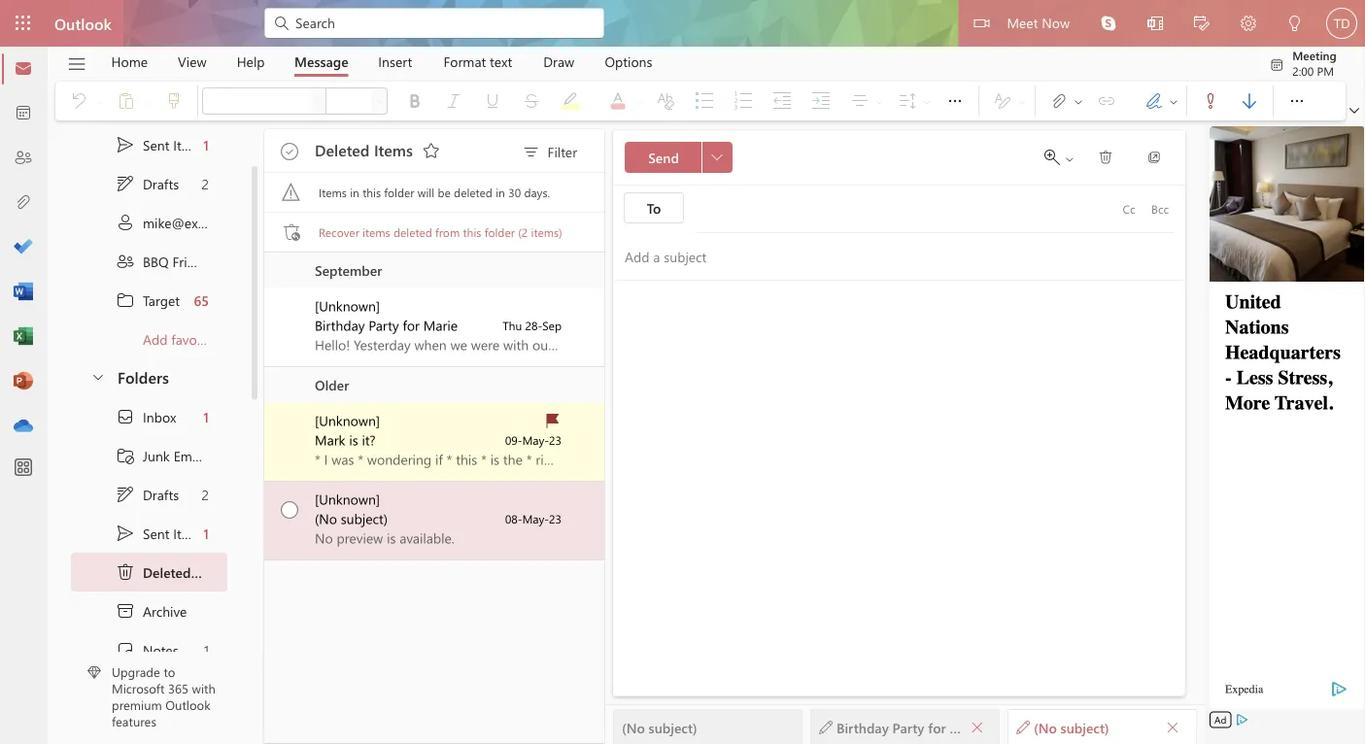 Task type: locate. For each thing, give the bounding box(es) containing it.
0 vertical spatial may-
[[523, 433, 549, 448]]

deleted items heading
[[315, 129, 447, 172]]

 inside dropdown button
[[712, 152, 723, 163]]

filter
[[548, 143, 577, 161]]

 drafts up  tree item
[[116, 174, 179, 193]]

outlook inside banner
[[54, 13, 112, 34]]

1 horizontal spatial marie
[[950, 719, 986, 737]]

1 vertical spatial 
[[281, 502, 298, 519]]

items inside deleted items 
[[374, 139, 413, 160]]

0 vertical spatial (no subject)
[[315, 510, 388, 528]]

tab list containing home
[[96, 47, 668, 77]]

1 may- from the top
[[523, 433, 549, 448]]

 button
[[1226, 0, 1272, 49]]

birthday inside the message list list box
[[315, 316, 365, 334]]

drafts up  tree item
[[143, 175, 179, 193]]

 button
[[1231, 86, 1269, 117]]

subject) inside the message list list box
[[341, 510, 388, 528]]

0 horizontal spatial in
[[350, 185, 360, 200]]

 inside popup button
[[1350, 106, 1360, 116]]

1  drafts from the top
[[116, 174, 179, 193]]

1 23 from the top
[[549, 433, 562, 448]]

1  from the left
[[946, 91, 965, 111]]

1 horizontal spatial 
[[1017, 721, 1030, 734]]

 button right font size text field
[[372, 87, 388, 115]]

archive
[[143, 602, 187, 620]]

0 vertical spatial  tree item
[[71, 164, 227, 203]]

2 vertical spatial [unknown]
[[315, 490, 380, 508]]

this
[[363, 185, 381, 200], [463, 224, 482, 240], [456, 451, 477, 469]]

0 horizontal spatial for
[[403, 316, 420, 334]]

outlook banner
[[0, 0, 1366, 49]]

0 vertical spatial 
[[116, 135, 135, 155]]

(no inside the message list list box
[[315, 510, 337, 528]]

1 vertical spatial 
[[116, 524, 135, 543]]

excel image
[[14, 328, 33, 347]]

2 * from the left
[[358, 451, 364, 469]]

 inside tree item
[[116, 563, 135, 582]]

 button down "message" button
[[311, 87, 327, 115]]

wondering
[[367, 451, 432, 469]]

deleted
[[454, 185, 493, 200], [394, 224, 432, 240]]

* right was
[[358, 451, 364, 469]]

2  from the left
[[1017, 721, 1030, 734]]

 for  dropdown button
[[712, 152, 723, 163]]

[unknown] down was
[[315, 490, 380, 508]]

0 horizontal spatial  button
[[936, 82, 975, 121]]

is left the on the left of the page
[[491, 451, 500, 469]]

inbox
[[143, 408, 176, 426]]

 button left  (no subject)
[[966, 714, 990, 741]]

0 vertical spatial 
[[116, 174, 135, 193]]

 tree item down junk
[[71, 475, 227, 514]]

party inside reading pane "main content"
[[893, 719, 925, 737]]

to
[[647, 199, 661, 217]]

will
[[418, 185, 435, 200]]

may- up right
[[523, 433, 549, 448]]

td button
[[1319, 0, 1366, 47]]

 button
[[1086, 0, 1132, 47]]

 button for (no subject)
[[1160, 714, 1187, 741]]

 drafts down "" tree item in the bottom of the page
[[116, 485, 179, 504]]

select a conversation checkbox for mark is it?
[[268, 403, 315, 445]]

2  button from the left
[[1160, 714, 1187, 741]]

1 horizontal spatial deleted
[[315, 139, 370, 160]]

1 vertical spatial [unknown]
[[315, 412, 380, 430]]

 sent items 1
[[116, 135, 209, 155], [116, 524, 209, 543]]

select a conversation checkbox up no
[[268, 482, 315, 524]]

0 vertical spatial 
[[281, 143, 298, 160]]

1  from the top
[[116, 174, 135, 193]]

september
[[315, 261, 382, 279]]

2  drafts from the top
[[116, 485, 179, 504]]

0 horizontal spatial (no subject)
[[315, 510, 388, 528]]

1 vertical spatial  sent items 1
[[116, 524, 209, 543]]

1  button from the left
[[966, 714, 990, 741]]

1 vertical spatial deleted
[[143, 564, 191, 582]]

drafts down  junk email
[[143, 486, 179, 504]]

[unknown] for (no
[[315, 490, 380, 508]]

1 vertical spatial select a conversation checkbox
[[268, 403, 315, 445]]

email
[[174, 447, 206, 465]]

0 vertical spatial is
[[349, 431, 358, 449]]

2 horizontal spatial is
[[491, 451, 500, 469]]

1 horizontal spatial deleted
[[454, 185, 493, 200]]

*
[[315, 451, 321, 469], [358, 451, 364, 469], [447, 451, 452, 469], [481, 451, 487, 469], [527, 451, 532, 469], [568, 451, 574, 469]]

deleted left from
[[394, 224, 432, 240]]

0 horizontal spatial (no
[[315, 510, 337, 528]]

 right 
[[1064, 154, 1076, 165]]

1 vertical spatial this
[[463, 224, 482, 240]]

 for  popup button
[[1350, 106, 1360, 116]]

options
[[605, 52, 653, 70]]

* left i
[[315, 451, 321, 469]]

 inside  
[[1168, 96, 1180, 107]]

 
[[1050, 91, 1085, 111]]

1 down font text field
[[204, 136, 209, 154]]

1 drafts from the top
[[143, 175, 179, 193]]

items left  button
[[374, 139, 413, 160]]

view button
[[163, 47, 221, 77]]

 button left folders
[[81, 359, 114, 395]]

0 vertical spatial marie
[[424, 316, 458, 334]]

3 * from the left
[[447, 451, 452, 469]]

0 horizontal spatial 
[[712, 152, 723, 163]]


[[422, 141, 441, 160]]

folder
[[384, 185, 415, 200], [485, 224, 515, 240]]


[[1270, 57, 1285, 73]]

0 vertical spatial deleted
[[315, 139, 370, 160]]

2 2 from the top
[[202, 486, 209, 504]]

this up items
[[363, 185, 381, 200]]

2 for 
[[202, 486, 209, 504]]

1 vertical spatial  tree item
[[71, 514, 227, 553]]

0 horizontal spatial is
[[349, 431, 358, 449]]

for inside the message list list box
[[403, 316, 420, 334]]

2  tree item from the top
[[71, 514, 227, 553]]

1  sent items 1 from the top
[[116, 135, 209, 155]]

 tree item
[[71, 553, 229, 592]]

select a conversation checkbox down older
[[268, 403, 315, 445]]

1  from the left
[[971, 721, 985, 734]]

add
[[143, 330, 168, 348]]

insert
[[378, 52, 412, 70]]

0 vertical spatial party
[[369, 316, 399, 334]]

0 horizontal spatial deleted
[[394, 224, 432, 240]]

items up '' tree item
[[195, 564, 229, 582]]

 for 
[[116, 485, 135, 504]]

 for birthday
[[819, 721, 833, 734]]

1 2 from the top
[[202, 175, 209, 193]]

in up "recover"
[[350, 185, 360, 200]]

0 horizontal spatial 
[[946, 91, 965, 111]]

[unknown] down 'september'
[[315, 297, 380, 315]]

be
[[438, 185, 451, 200]]

* left the on the left of the page
[[481, 451, 487, 469]]

2 for 
[[202, 175, 209, 193]]

1  tree item from the top
[[71, 125, 227, 164]]

this right if
[[456, 451, 477, 469]]

birthday
[[315, 316, 365, 334], [837, 719, 889, 737]]

powerpoint image
[[14, 372, 33, 392]]

may-
[[523, 433, 549, 448], [523, 511, 549, 527]]

(no
[[315, 510, 337, 528], [622, 719, 645, 737], [1034, 719, 1057, 737]]

 for birthday party for marie
[[971, 721, 985, 734]]

to button
[[624, 192, 684, 224]]

0 vertical spatial select a conversation checkbox
[[268, 289, 315, 330]]

 inbox
[[116, 407, 176, 427]]

bcc
[[1152, 201, 1169, 217]]

 right 
[[1073, 96, 1085, 107]]

0 horizontal spatial party
[[369, 316, 399, 334]]


[[116, 641, 135, 660]]

2  from the top
[[116, 485, 135, 504]]

Select all messages checkbox
[[276, 138, 303, 165]]

0 vertical spatial sent
[[143, 136, 170, 154]]

1 horizontal spatial  button
[[1160, 714, 1187, 741]]

1 vertical spatial folder
[[485, 224, 515, 240]]

3 [unknown] from the top
[[315, 490, 380, 508]]

2 horizontal spatial  button
[[372, 87, 388, 115]]

 for 
[[1098, 150, 1114, 165]]

1 vertical spatial marie
[[950, 719, 986, 737]]

marie
[[424, 316, 458, 334], [950, 719, 986, 737]]


[[1201, 91, 1221, 111]]

birthday party for marie
[[315, 316, 458, 334]]

* i was * wondering if * this * is the * right * answer?
[[315, 451, 626, 469]]

is right preview
[[387, 529, 396, 547]]

bcc button
[[1145, 193, 1176, 225]]

folders tree item
[[71, 359, 227, 398]]

23 right the 08-
[[549, 511, 562, 527]]

1 horizontal spatial 
[[1288, 91, 1307, 111]]


[[543, 411, 563, 431]]

1 horizontal spatial birthday
[[837, 719, 889, 737]]

1 vertical spatial for
[[929, 719, 946, 737]]

1 vertical spatial 
[[116, 485, 135, 504]]

 button
[[311, 87, 327, 115], [372, 87, 388, 115], [81, 359, 114, 395]]

1 vertical spatial birthday
[[837, 719, 889, 737]]

birthday inside reading pane "main content"
[[837, 719, 889, 737]]

0 vertical spatial 23
[[549, 433, 562, 448]]

2 vertical spatial this
[[456, 451, 477, 469]]

 up  on the top left of the page
[[116, 174, 135, 193]]

 inside the  birthday party for marie
[[819, 721, 833, 734]]

mike@example.com
[[143, 214, 264, 232]]

 sent items 1 down clipboard group
[[116, 135, 209, 155]]

may- for * i was * wondering if * this * is the * right * answer?
[[523, 433, 549, 448]]

 button
[[57, 48, 96, 81]]

1 up with
[[204, 641, 209, 659]]

1 vertical spatial (no subject)
[[622, 719, 698, 737]]

folder left will
[[384, 185, 415, 200]]

deleted down font size text field
[[315, 139, 370, 160]]

 inside  
[[1064, 154, 1076, 165]]

deleted up archive at the bottom of the page
[[143, 564, 191, 582]]

outlook inside upgrade to microsoft 365 with premium outlook features
[[165, 697, 211, 714]]

* right if
[[447, 451, 452, 469]]

0 horizontal spatial 
[[819, 721, 833, 734]]


[[1098, 150, 1114, 165], [116, 563, 135, 582]]


[[116, 213, 135, 232]]

4 * from the left
[[481, 451, 487, 469]]

 for (no
[[1017, 721, 1030, 734]]

tree containing 
[[71, 398, 229, 745]]

1 vertical spatial 2
[[202, 486, 209, 504]]

message list list box
[[264, 253, 626, 744]]

2 down email
[[202, 486, 209, 504]]

sent down clipboard group
[[143, 136, 170, 154]]

1 vertical spatial 23
[[549, 511, 562, 527]]

2 1 from the top
[[204, 408, 209, 426]]

 left font size text field
[[313, 95, 325, 107]]

drafts
[[143, 175, 179, 193], [143, 486, 179, 504]]

1 vertical spatial  drafts
[[116, 485, 179, 504]]

 button inside folders tree item
[[81, 359, 114, 395]]

tab list
[[96, 47, 668, 77]]

folder left (2
[[485, 224, 515, 240]]

1 vertical spatial  tree item
[[71, 475, 227, 514]]

4 1 from the top
[[204, 641, 209, 659]]

0 vertical spatial  sent items 1
[[116, 135, 209, 155]]

 sent items 1 up  deleted items
[[116, 524, 209, 543]]

Font text field
[[203, 89, 310, 113]]

 junk email
[[116, 446, 206, 466]]

premium
[[112, 697, 162, 714]]

0 horizontal spatial 
[[971, 721, 985, 734]]

 up the  tree item
[[116, 524, 135, 543]]

items down clipboard group
[[173, 136, 206, 154]]

 button down 2:00
[[1278, 82, 1317, 121]]

 inside tree
[[116, 485, 135, 504]]

 tree item up  deleted items
[[71, 514, 227, 553]]

notes
[[143, 641, 178, 659]]

for inside reading pane "main content"
[[929, 719, 946, 737]]

1 up  deleted items
[[204, 525, 209, 543]]

* right right
[[568, 451, 574, 469]]

1 horizontal spatial subject)
[[649, 719, 698, 737]]

application
[[0, 0, 1366, 745]]

 button
[[416, 135, 447, 166]]

1 horizontal spatial for
[[929, 719, 946, 737]]

this right from
[[463, 224, 482, 240]]

0 horizontal spatial  button
[[966, 714, 990, 741]]

1 horizontal spatial (no subject)
[[622, 719, 698, 737]]

 deleted items
[[116, 563, 229, 582]]

1  from the left
[[819, 721, 833, 734]]

2 sent from the top
[[143, 525, 170, 543]]

 sent items 1 inside tree
[[116, 524, 209, 543]]

select a conversation checkbox containing 
[[268, 482, 315, 524]]

2  from the top
[[281, 502, 298, 519]]

favorite
[[171, 330, 217, 348]]

draw button
[[529, 47, 589, 77]]

2  from the top
[[116, 524, 135, 543]]

 button left ad
[[1160, 714, 1187, 741]]

1 horizontal spatial 
[[1166, 721, 1180, 734]]

0 horizontal spatial subject)
[[341, 510, 388, 528]]

2 drafts from the top
[[143, 486, 179, 504]]

1 select a conversation checkbox from the top
[[268, 289, 315, 330]]

draw
[[544, 52, 575, 70]]

0 horizontal spatial 
[[116, 563, 135, 582]]

1 vertical spatial outlook
[[165, 697, 211, 714]]

 left  (no subject)
[[971, 721, 985, 734]]

 tree item for 
[[71, 475, 227, 514]]

 right  
[[1098, 150, 1114, 165]]

sep
[[543, 318, 562, 333]]

 tree item
[[71, 436, 227, 475]]

 tree item
[[71, 164, 227, 203], [71, 475, 227, 514]]

td
[[1334, 16, 1350, 31]]

outlook down to
[[165, 697, 211, 714]]

1 up email
[[204, 408, 209, 426]]

message list section
[[264, 124, 626, 744]]

2  sent items 1 from the top
[[116, 524, 209, 543]]

1 horizontal spatial 
[[1098, 150, 1114, 165]]

 inside folders tree item
[[90, 369, 106, 384]]

1 horizontal spatial party
[[893, 719, 925, 737]]

3 select a conversation checkbox from the top
[[268, 482, 315, 524]]

 for (no subject)
[[1166, 721, 1180, 734]]

2 may- from the top
[[523, 511, 549, 527]]

Search for email, meetings, files and more. field
[[294, 12, 593, 32]]

1 vertical spatial 
[[116, 563, 135, 582]]

drafts for 
[[143, 175, 179, 193]]

2 horizontal spatial (no
[[1034, 719, 1057, 737]]

0 vertical spatial  drafts
[[116, 174, 179, 193]]

outlook
[[54, 13, 112, 34], [165, 697, 211, 714]]

1 horizontal spatial folder
[[485, 224, 515, 240]]

items inside  deleted items
[[195, 564, 229, 582]]

0 horizontal spatial marie
[[424, 316, 458, 334]]

now
[[1042, 13, 1070, 31]]

no preview is available.
[[315, 529, 455, 547]]

 inside button
[[1098, 150, 1114, 165]]

1  from the top
[[281, 143, 298, 160]]

2 23 from the top
[[549, 511, 562, 527]]

 right 
[[1168, 96, 1180, 107]]

1 vertical spatial 
[[712, 152, 723, 163]]

2 up the mike@example.com
[[202, 175, 209, 193]]

 tree item
[[71, 398, 227, 436]]

 tree item inside tree
[[71, 514, 227, 553]]

23 for no preview is available.
[[549, 511, 562, 527]]

0 vertical spatial for
[[403, 316, 420, 334]]

cc button
[[1114, 193, 1145, 225]]

 inside  
[[1073, 96, 1085, 107]]

28-
[[525, 318, 543, 333]]

1 horizontal spatial (no
[[622, 719, 645, 737]]

 left folders
[[90, 369, 106, 384]]

0 vertical spatial 2
[[202, 175, 209, 193]]

application containing outlook
[[0, 0, 1366, 745]]

1 [unknown] from the top
[[315, 297, 380, 315]]

drafts inside tree
[[143, 486, 179, 504]]

1 vertical spatial party
[[893, 719, 925, 737]]

2 inside tree
[[202, 486, 209, 504]]

tree
[[71, 398, 229, 745]]

 
[[1145, 91, 1180, 111]]

thu 28-sep
[[503, 318, 562, 333]]

1 vertical spatial sent
[[143, 525, 170, 543]]

 target
[[116, 291, 180, 310]]

2  tree item from the top
[[71, 475, 227, 514]]

1  button from the left
[[936, 82, 975, 121]]

2 select a conversation checkbox from the top
[[268, 403, 315, 445]]


[[116, 174, 135, 193], [116, 485, 135, 504]]

1 horizontal spatial is
[[387, 529, 396, 547]]

right
[[536, 451, 564, 469]]

 inside  (no subject)
[[1017, 721, 1030, 734]]

 drafts inside tree
[[116, 485, 179, 504]]


[[313, 95, 325, 107], [374, 95, 386, 107], [1073, 96, 1085, 107], [1168, 96, 1180, 107], [1064, 154, 1076, 165], [90, 369, 106, 384]]

2 vertical spatial select a conversation checkbox
[[268, 482, 315, 524]]

 tree item down clipboard group
[[71, 125, 227, 164]]

0 vertical spatial birthday
[[315, 316, 365, 334]]

0 vertical spatial 
[[1098, 150, 1114, 165]]

for
[[403, 316, 420, 334], [929, 719, 946, 737]]

in left 30
[[496, 185, 505, 200]]

* right the on the left of the page
[[527, 451, 532, 469]]

 tree item up  on the top left of the page
[[71, 164, 227, 203]]


[[116, 252, 135, 271]]

may- down right
[[523, 511, 549, 527]]

 left ad
[[1166, 721, 1180, 734]]

2 vertical spatial is
[[387, 529, 396, 547]]

0 horizontal spatial birthday
[[315, 316, 365, 334]]

 for 
[[116, 174, 135, 193]]

select a conversation checkbox down 'september'
[[268, 289, 315, 330]]

 tree item
[[71, 125, 227, 164], [71, 514, 227, 553]]

marie down september "heading"
[[424, 316, 458, 334]]

tags group
[[1192, 82, 1269, 121]]

 tree item
[[71, 203, 264, 242]]

[unknown] up mark is it?
[[315, 412, 380, 430]]

0 vertical spatial drafts
[[143, 175, 179, 193]]

1 horizontal spatial in
[[496, 185, 505, 200]]

0 horizontal spatial  button
[[81, 359, 114, 395]]

 button down 
[[936, 82, 975, 121]]

0 vertical spatial 
[[1350, 106, 1360, 116]]

subject)
[[341, 510, 388, 528], [649, 719, 698, 737], [1061, 719, 1110, 737]]

outlook up 
[[54, 13, 112, 34]]

recover
[[319, 224, 359, 240]]

0 vertical spatial  tree item
[[71, 125, 227, 164]]

pm
[[1318, 63, 1335, 78]]

select a conversation checkbox for (no subject)
[[268, 482, 315, 524]]

Select a conversation checkbox
[[268, 289, 315, 330], [268, 403, 315, 445], [268, 482, 315, 524]]

subject) inside "button"
[[649, 719, 698, 737]]

1  tree item from the top
[[71, 164, 227, 203]]

in
[[350, 185, 360, 200], [496, 185, 505, 200]]

23 for * i was * wondering if * this * is the * right * answer?
[[549, 433, 562, 448]]

 down 
[[116, 485, 135, 504]]

sent up the  tree item
[[143, 525, 170, 543]]

2  from the left
[[1166, 721, 1180, 734]]

 tree item
[[71, 242, 227, 281]]

0 vertical spatial outlook
[[54, 13, 112, 34]]

is left it?
[[349, 431, 358, 449]]

23 down the 
[[549, 433, 562, 448]]

1 horizontal spatial  button
[[311, 87, 327, 115]]

1 vertical spatial may-
[[523, 511, 549, 527]]

1 vertical spatial drafts
[[143, 486, 179, 504]]

may- for no preview is available.
[[523, 511, 549, 527]]

 sent items 1 for  tree item inside tree
[[116, 524, 209, 543]]

0 vertical spatial folder
[[384, 185, 415, 200]]

 down clipboard group
[[116, 135, 135, 155]]

0 horizontal spatial deleted
[[143, 564, 191, 582]]

0 horizontal spatial outlook
[[54, 13, 112, 34]]

1 vertical spatial deleted
[[394, 224, 432, 240]]

junk
[[143, 447, 170, 465]]

marie left  (no subject)
[[950, 719, 986, 737]]

1 inside  tree item
[[204, 641, 209, 659]]

left-rail-appbar navigation
[[4, 47, 43, 449]]

deleted right "be"
[[454, 185, 493, 200]]

premium features image
[[87, 666, 101, 680]]

 up 
[[116, 563, 135, 582]]



Task type: vqa. For each thing, say whether or not it's contained in the screenshot.

yes



Task type: describe. For each thing, give the bounding box(es) containing it.
word image
[[14, 283, 33, 302]]

upgrade to microsoft 365 with premium outlook features
[[112, 664, 216, 730]]

(no inside "button"
[[622, 719, 645, 737]]

 notes
[[116, 641, 178, 660]]

mark is it?
[[315, 431, 376, 449]]

 tree item
[[71, 631, 227, 670]]

with
[[192, 680, 216, 697]]


[[282, 143, 298, 158]]

include group
[[1040, 82, 1183, 121]]

 bbq friends
[[116, 252, 216, 271]]

 button
[[702, 142, 733, 173]]


[[1101, 16, 1117, 31]]

08-may-23
[[505, 511, 562, 527]]

clipboard group
[[59, 82, 193, 121]]

more apps image
[[14, 459, 33, 478]]

people image
[[14, 149, 33, 168]]

party inside the message list list box
[[369, 316, 399, 334]]

 button for font size text field
[[372, 87, 388, 115]]

6 * from the left
[[568, 451, 574, 469]]

available.
[[400, 529, 455, 547]]

options button
[[590, 47, 667, 77]]

 for  deleted items
[[116, 563, 135, 582]]


[[1148, 16, 1164, 31]]

cc
[[1123, 201, 1136, 217]]


[[974, 16, 990, 31]]

help button
[[222, 47, 279, 77]]

marie inside reading pane "main content"
[[950, 719, 986, 737]]


[[282, 223, 301, 242]]

 drafts for 
[[116, 485, 179, 504]]

deleted inside deleted items 
[[315, 139, 370, 160]]

1 in from the left
[[350, 185, 360, 200]]

 button
[[1179, 0, 1226, 49]]


[[1050, 91, 1069, 111]]

basic text group
[[202, 82, 975, 121]]

(no subject) inside the message list list box
[[315, 510, 388, 528]]

 tree item
[[71, 592, 227, 631]]

send button
[[625, 142, 703, 173]]

files image
[[14, 193, 33, 213]]

meeting
[[1293, 47, 1337, 63]]

folder inside button
[[485, 224, 515, 240]]


[[1195, 16, 1210, 31]]

recover items deleted from this folder (2 items) button
[[319, 224, 605, 241]]

 sent items 1 for first  tree item
[[116, 135, 209, 155]]

this inside the message list list box
[[456, 451, 477, 469]]

0 horizontal spatial folder
[[384, 185, 415, 200]]


[[272, 14, 292, 33]]

message button
[[280, 47, 363, 77]]


[[1145, 91, 1165, 111]]

microsoft
[[112, 680, 165, 697]]

1  from the top
[[116, 135, 135, 155]]

text
[[490, 52, 512, 70]]

was
[[332, 451, 354, 469]]

 button
[[1192, 86, 1231, 117]]

target
[[143, 291, 180, 309]]

0 vertical spatial deleted
[[454, 185, 493, 200]]

65
[[194, 291, 209, 309]]

2 [unknown] from the top
[[315, 412, 380, 430]]

select a conversation checkbox for birthday party for marie
[[268, 289, 315, 330]]

 drafts for 
[[116, 174, 179, 193]]

2 horizontal spatial subject)
[[1061, 719, 1110, 737]]

 tree item
[[71, 281, 227, 320]]

days.
[[524, 185, 550, 200]]

the
[[503, 451, 523, 469]]

friends
[[172, 252, 216, 270]]

items up "recover"
[[319, 185, 347, 200]]

(no subject) button
[[613, 710, 803, 745]]

 inside "select all messages" "option"
[[281, 143, 298, 160]]


[[116, 602, 135, 621]]

 button
[[1346, 101, 1364, 121]]

items up  deleted items
[[173, 525, 206, 543]]

message
[[295, 52, 349, 70]]

Add a subject text field
[[613, 241, 1157, 272]]


[[1288, 16, 1304, 31]]

3 1 from the top
[[204, 525, 209, 543]]

format text
[[444, 52, 512, 70]]

1 1 from the top
[[204, 136, 209, 154]]

 
[[1045, 150, 1076, 165]]

add favorite
[[143, 330, 217, 348]]

calendar image
[[14, 104, 33, 123]]

items
[[363, 224, 390, 240]]

1 sent from the top
[[143, 136, 170, 154]]

2 in from the left
[[496, 185, 505, 200]]

marie inside the message list list box
[[424, 316, 458, 334]]


[[1241, 16, 1257, 31]]

items in this folder will be deleted in 30 days.
[[319, 185, 550, 200]]

 (no subject)
[[1017, 719, 1110, 737]]

(no subject) inside "button"
[[622, 719, 698, 737]]

2:00
[[1293, 63, 1314, 78]]

ad
[[1215, 713, 1227, 727]]

 button for birthday party for marie
[[966, 714, 990, 741]]

365
[[168, 680, 189, 697]]

2  from the left
[[1288, 91, 1307, 111]]

0 vertical spatial this
[[363, 185, 381, 200]]


[[522, 143, 541, 162]]


[[1045, 150, 1060, 165]]

outlook link
[[54, 0, 112, 47]]

Font size text field
[[327, 89, 371, 113]]

set your advertising preferences image
[[1235, 713, 1250, 728]]

it?
[[362, 431, 376, 449]]

tab list inside application
[[96, 47, 668, 77]]

deleted items 
[[315, 139, 441, 160]]

drafts for 
[[143, 486, 179, 504]]

30
[[509, 185, 521, 200]]

deleted inside  deleted items
[[143, 564, 191, 582]]

 inside tree
[[116, 524, 135, 543]]

[unknown] for birthday
[[315, 297, 380, 315]]

5 * from the left
[[527, 451, 532, 469]]

help
[[237, 52, 265, 70]]

 button
[[1135, 142, 1174, 173]]

 button
[[1087, 142, 1126, 173]]

reading pane main content
[[606, 122, 1205, 745]]

bbq
[[143, 252, 169, 270]]

1 vertical spatial is
[[491, 451, 500, 469]]

onedrive image
[[14, 417, 33, 436]]

september heading
[[264, 253, 605, 289]]


[[116, 407, 135, 427]]

this inside button
[[463, 224, 482, 240]]

home button
[[97, 47, 162, 77]]

older
[[315, 376, 349, 394]]

mail image
[[14, 59, 33, 79]]

items)
[[531, 224, 563, 240]]

insert button
[[364, 47, 427, 77]]

deleted inside button
[[394, 224, 432, 240]]

to do image
[[14, 238, 33, 258]]

1 * from the left
[[315, 451, 321, 469]]

meet now
[[1007, 13, 1070, 31]]


[[1147, 150, 1163, 165]]

 button for font text field
[[311, 87, 327, 115]]

 inside basic text group
[[946, 91, 965, 111]]

2  button from the left
[[1278, 82, 1317, 121]]

 mike@example.com
[[116, 213, 264, 232]]

1 inside  tree item
[[204, 408, 209, 426]]

 birthday party for marie
[[819, 719, 986, 737]]

 inside the message list list box
[[281, 502, 298, 519]]

older heading
[[264, 367, 605, 403]]

 tree item for 
[[71, 164, 227, 203]]

add favorite tree item
[[71, 320, 227, 359]]

09-may-23
[[505, 433, 562, 448]]


[[282, 183, 301, 202]]

08-
[[505, 511, 523, 527]]


[[1240, 91, 1260, 111]]

 right font size text field
[[374, 95, 386, 107]]

 meeting 2:00 pm
[[1270, 47, 1337, 78]]

view
[[178, 52, 207, 70]]

recover items deleted from this folder (2 items)
[[319, 224, 563, 240]]

 search field
[[264, 0, 605, 44]]

sent inside tree
[[143, 525, 170, 543]]



